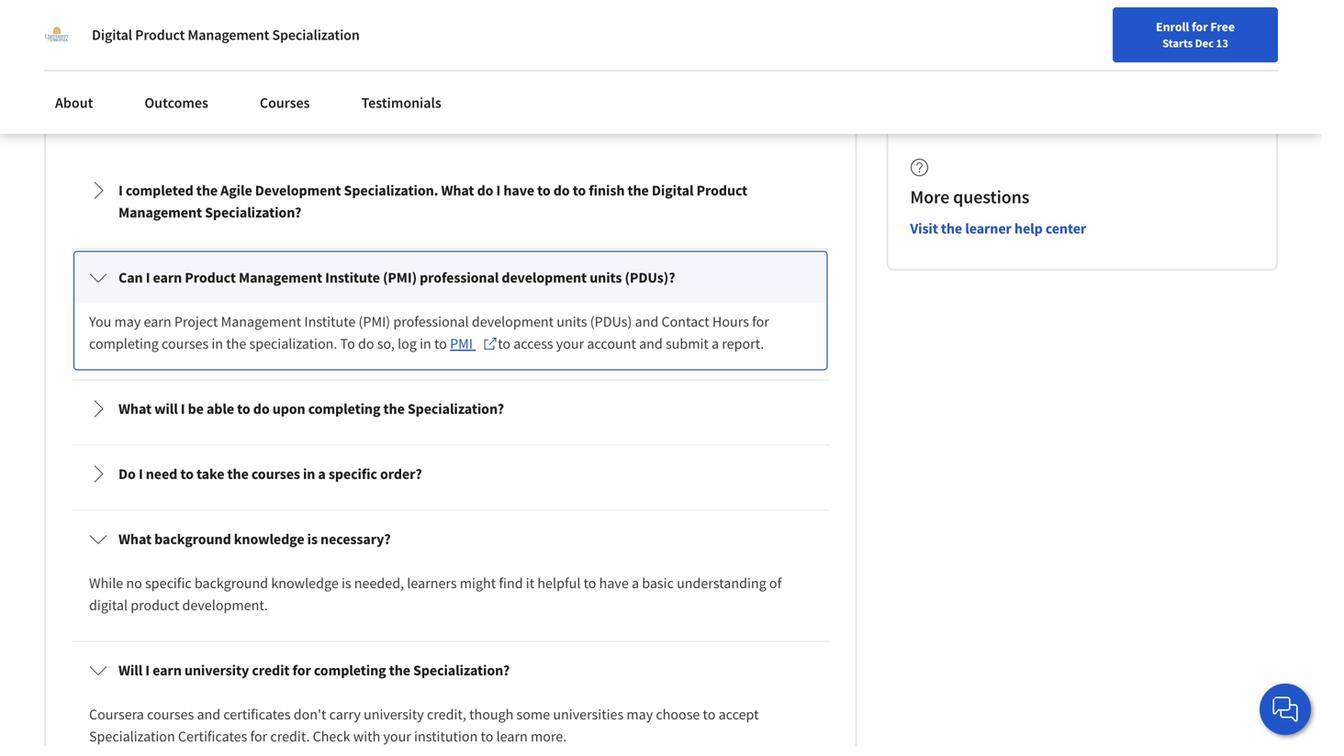 Task type: describe. For each thing, give the bounding box(es) containing it.
visit
[[911, 220, 939, 238]]

what background knowledge is necessary?
[[119, 530, 391, 549]]

courses inside you may earn project management institute (pmi) professional development units (pdus) and contact hours for completing courses in the specialization. to do so, log in to
[[162, 335, 209, 353]]

will i earn university credit for completing the specialization?
[[119, 662, 510, 680]]

specialization inside coursera courses and certificates don't carry university credit, though some universities may choose to accept specialization certificates for credit. check with your institution to learn more.
[[89, 728, 175, 746]]

institution
[[414, 728, 478, 746]]

digital inside i completed the agile development specialization. what do i have to do to finish the digital product management specialization?
[[652, 181, 694, 200]]

0 horizontal spatial questions
[[238, 73, 345, 105]]

1 vertical spatial questions
[[954, 186, 1030, 208]]

what for what background knowledge is necessary?
[[119, 530, 152, 549]]

starts
[[1163, 36, 1194, 51]]

carry
[[329, 706, 361, 724]]

do i need to take the courses in a specific order? button
[[74, 449, 827, 500]]

the right finish
[[628, 181, 649, 200]]

enroll for free starts dec 13
[[1157, 18, 1236, 51]]

universities
[[553, 706, 624, 724]]

visit the learner help center link
[[911, 220, 1087, 238]]

to
[[340, 335, 355, 353]]

(pdus)?
[[625, 269, 676, 287]]

what inside i completed the agile development specialization. what do i have to do to finish the digital product management specialization?
[[441, 181, 474, 200]]

completing inside dropdown button
[[314, 662, 386, 680]]

earn for university
[[153, 662, 182, 680]]

outcomes
[[145, 94, 208, 112]]

credit
[[252, 662, 290, 680]]

credit,
[[427, 706, 467, 724]]

submit
[[666, 335, 709, 353]]

the inside you may earn project management institute (pmi) professional development units (pdus) and contact hours for completing courses in the specialization. to do so, log in to
[[226, 335, 246, 353]]

basic
[[642, 575, 674, 593]]

choose
[[656, 706, 700, 724]]

professional for (pdus)?
[[420, 269, 499, 287]]

accept
[[719, 706, 759, 724]]

1 vertical spatial and
[[639, 335, 663, 353]]

upon
[[273, 400, 306, 418]]

0 vertical spatial digital
[[92, 26, 132, 44]]

for inside coursera courses and certificates don't carry university credit, though some universities may choose to accept specialization certificates for credit. check with your institution to learn more.
[[250, 728, 268, 746]]

learner
[[966, 220, 1012, 238]]

project
[[174, 313, 218, 331]]

access
[[514, 335, 554, 353]]

free
[[1211, 18, 1236, 35]]

might
[[460, 575, 496, 593]]

do i need to take the courses in a specific order?
[[119, 465, 422, 484]]

for inside enroll for free starts dec 13
[[1192, 18, 1209, 35]]

career
[[927, 58, 963, 74]]

finish
[[589, 181, 625, 200]]

is inside 'what background knowledge is necessary?' dropdown button
[[307, 530, 318, 549]]

background inside while no specific background knowledge is needed, learners might find it helpful to have a basic understanding of digital product development.
[[195, 575, 268, 593]]

(pmi) for product
[[383, 269, 417, 287]]

while no specific background knowledge is needed, learners might find it helpful to have a basic understanding of digital product development.
[[89, 575, 785, 615]]

completing inside dropdown button
[[308, 400, 381, 418]]

management inside i completed the agile development specialization. what do i have to do to finish the digital product management specialization?
[[119, 203, 202, 222]]

outcomes link
[[134, 83, 219, 123]]

chat with us image
[[1271, 695, 1301, 725]]

a inside while no specific background knowledge is needed, learners might find it helpful to have a basic understanding of digital product development.
[[632, 575, 639, 593]]

have inside i completed the agile development specialization. what do i have to do to finish the digital product management specialization?
[[504, 181, 535, 200]]

development.
[[182, 597, 268, 615]]

individuals link
[[22, 0, 130, 37]]

earn for product
[[153, 269, 182, 287]]

help
[[1015, 220, 1043, 238]]

certificates
[[178, 728, 247, 746]]

account
[[587, 335, 637, 353]]

do inside dropdown button
[[253, 400, 270, 418]]

english button
[[972, 37, 1083, 96]]

specific inside while no specific background knowledge is needed, learners might find it helpful to have a basic understanding of digital product development.
[[145, 575, 192, 593]]

with
[[353, 728, 381, 746]]

understanding
[[677, 575, 767, 593]]

testimonials link
[[351, 83, 453, 123]]

it
[[526, 575, 535, 593]]

(pdus)
[[591, 313, 632, 331]]

asked
[[168, 73, 233, 105]]

product
[[131, 597, 179, 615]]

visit the learner help center
[[911, 220, 1087, 238]]

the right 'take'
[[227, 465, 249, 484]]

certificates
[[224, 706, 291, 724]]

development for (pdus)
[[472, 313, 554, 331]]

0 horizontal spatial opens in a new tab image
[[416, 271, 431, 286]]

specialization.
[[344, 181, 439, 200]]

about
[[55, 94, 93, 112]]

testimonials
[[362, 94, 442, 112]]

i completed the agile development specialization. what do i have to do to finish the digital product management specialization? button
[[74, 165, 827, 238]]

professional for (pdus)
[[394, 313, 469, 331]]

more.
[[531, 728, 567, 746]]

0 horizontal spatial in
[[212, 335, 223, 353]]

don't
[[294, 706, 327, 724]]

product inside i completed the agile development specialization. what do i have to do to finish the digital product management specialization?
[[697, 181, 748, 200]]

needed,
[[354, 575, 404, 593]]

to inside you may earn project management institute (pmi) professional development units (pdus) and contact hours for completing courses in the specialization. to do so, log in to
[[435, 335, 447, 353]]

some
[[517, 706, 550, 724]]

while
[[89, 575, 123, 593]]

to inside dropdown button
[[237, 400, 250, 418]]

coursera image
[[22, 52, 139, 81]]

find
[[847, 58, 871, 74]]

completing inside you may earn project management institute (pmi) professional development units (pdus) and contact hours for completing courses in the specialization. to do so, log in to
[[89, 335, 159, 353]]

more questions
[[911, 186, 1030, 208]]

2 vertical spatial specialization?
[[413, 662, 510, 680]]

to inside while no specific background knowledge is needed, learners might find it helpful to have a basic understanding of digital product development.
[[584, 575, 597, 593]]

0 vertical spatial specialization
[[272, 26, 360, 44]]

for inside dropdown button
[[293, 662, 311, 680]]

(pmi) for project
[[359, 313, 391, 331]]

find
[[499, 575, 523, 593]]

no
[[126, 575, 142, 593]]

pmi
[[450, 335, 476, 353]]

need
[[146, 465, 178, 484]]

specialization.
[[249, 335, 337, 353]]

may inside coursera courses and certificates don't carry university credit, though some universities may choose to accept specialization certificates for credit. check with your institution to learn more.
[[627, 706, 653, 724]]

2 vertical spatial product
[[185, 269, 236, 287]]

the up coursera courses and certificates don't carry university credit, though some universities may choose to accept specialization certificates for credit. check with your institution to learn more.
[[389, 662, 411, 680]]

2 horizontal spatial in
[[420, 335, 432, 353]]

and inside you may earn project management institute (pmi) professional development units (pdus) and contact hours for completing courses in the specialization. to do so, log in to
[[635, 313, 659, 331]]

agile
[[221, 181, 252, 200]]

what will i be able to do upon completing the specialization?
[[119, 400, 504, 418]]

able
[[207, 400, 234, 418]]

learners
[[407, 575, 457, 593]]

courses inside coursera courses and certificates don't carry university credit, though some universities may choose to accept specialization certificates for credit. check with your institution to learn more.
[[147, 706, 194, 724]]



Task type: locate. For each thing, give the bounding box(es) containing it.
1 horizontal spatial specific
[[329, 465, 377, 484]]

opens in a new tab image right pmi
[[483, 337, 498, 351]]

do
[[477, 181, 494, 200], [554, 181, 570, 200], [358, 335, 374, 353], [253, 400, 270, 418]]

for inside you may earn project management institute (pmi) professional development units (pdus) and contact hours for completing courses in the specialization. to do so, log in to
[[753, 313, 770, 331]]

i
[[119, 181, 123, 200], [497, 181, 501, 200], [146, 269, 150, 287], [181, 400, 185, 418], [139, 465, 143, 484], [145, 662, 150, 680]]

in right log
[[420, 335, 432, 353]]

13
[[1217, 36, 1229, 51]]

what
[[441, 181, 474, 200], [119, 400, 152, 418], [119, 530, 152, 549]]

professional up log
[[394, 313, 469, 331]]

1 vertical spatial professional
[[394, 313, 469, 331]]

opens in a new tab image
[[416, 271, 431, 286], [483, 337, 498, 351]]

background down 'take'
[[154, 530, 231, 549]]

1 vertical spatial have
[[600, 575, 629, 593]]

courses
[[260, 94, 310, 112]]

a left basic
[[632, 575, 639, 593]]

0 horizontal spatial may
[[114, 313, 141, 331]]

your
[[874, 58, 898, 74], [557, 335, 584, 353], [384, 728, 411, 746]]

0 vertical spatial what
[[441, 181, 474, 200]]

log
[[398, 335, 417, 353]]

2 vertical spatial courses
[[147, 706, 194, 724]]

may inside you may earn project management institute (pmi) professional development units (pdus) and contact hours for completing courses in the specialization. to do so, log in to
[[114, 313, 141, 331]]

the right visit
[[942, 220, 963, 238]]

institute for project
[[304, 313, 356, 331]]

1 vertical spatial a
[[318, 465, 326, 484]]

university left the credit
[[185, 662, 249, 680]]

questions up "learner"
[[954, 186, 1030, 208]]

0 horizontal spatial specific
[[145, 575, 192, 593]]

for right the credit
[[293, 662, 311, 680]]

have
[[504, 181, 535, 200], [600, 575, 629, 593]]

the up the order?
[[384, 400, 405, 418]]

development for (pdus)?
[[502, 269, 587, 287]]

1 horizontal spatial in
[[303, 465, 315, 484]]

1 horizontal spatial specialization
[[272, 26, 360, 44]]

0 vertical spatial questions
[[238, 73, 345, 105]]

1 vertical spatial university
[[364, 706, 424, 724]]

digital product management specialization
[[92, 26, 360, 44]]

background up "development."
[[195, 575, 268, 593]]

digital
[[92, 26, 132, 44], [652, 181, 694, 200]]

1 horizontal spatial units
[[590, 269, 622, 287]]

have left finish
[[504, 181, 535, 200]]

0 horizontal spatial a
[[318, 465, 326, 484]]

earn for project
[[144, 313, 171, 331]]

will
[[154, 400, 178, 418]]

opens in a new tab image up you may earn project management institute (pmi) professional development units (pdus) and contact hours for completing courses in the specialization. to do so, log in to
[[416, 271, 431, 286]]

(pmi) up you may earn project management institute (pmi) professional development units (pdus) and contact hours for completing courses in the specialization. to do so, log in to
[[383, 269, 417, 287]]

earn left project
[[144, 313, 171, 331]]

0 vertical spatial specialization?
[[205, 203, 302, 222]]

is inside while no specific background knowledge is needed, learners might find it helpful to have a basic understanding of digital product development.
[[342, 575, 351, 593]]

professional up you may earn project management institute (pmi) professional development units (pdus) and contact hours for completing courses in the specialization. to do so, log in to
[[420, 269, 499, 287]]

0 vertical spatial your
[[874, 58, 898, 74]]

development inside dropdown button
[[502, 269, 587, 287]]

you
[[89, 313, 111, 331]]

(pmi) up so,
[[359, 313, 391, 331]]

0 vertical spatial is
[[307, 530, 318, 549]]

earn
[[153, 269, 182, 287], [144, 313, 171, 331], [153, 662, 182, 680]]

0 horizontal spatial have
[[504, 181, 535, 200]]

1 horizontal spatial opens in a new tab image
[[483, 337, 498, 351]]

frequently asked questions
[[44, 73, 345, 105]]

units for (pdus)
[[557, 313, 588, 331]]

1 vertical spatial institute
[[304, 313, 356, 331]]

and up to access your account and submit a report. at the top
[[635, 313, 659, 331]]

1 vertical spatial your
[[557, 335, 584, 353]]

institute
[[325, 269, 380, 287], [304, 313, 356, 331]]

specific up product
[[145, 575, 192, 593]]

coursera courses and certificates don't carry university credit, though some universities may choose to accept specialization certificates for credit. check with your institution to learn more.
[[89, 706, 762, 746]]

earn right "will"
[[153, 662, 182, 680]]

your right find
[[874, 58, 898, 74]]

0 vertical spatial earn
[[153, 269, 182, 287]]

a down what will i be able to do upon completing the specialization?
[[318, 465, 326, 484]]

0 vertical spatial have
[[504, 181, 535, 200]]

university of virginia image
[[44, 22, 70, 48]]

is left necessary?
[[307, 530, 318, 549]]

specialization? inside i completed the agile development specialization. what do i have to do to finish the digital product management specialization?
[[205, 203, 302, 222]]

0 vertical spatial units
[[590, 269, 622, 287]]

can i earn product management institute (pmi) professional development units (pdus)? button
[[74, 252, 827, 304]]

development
[[255, 181, 341, 200]]

what for what will i be able to do upon completing the specialization?
[[119, 400, 152, 418]]

i inside dropdown button
[[181, 400, 185, 418]]

specific
[[329, 465, 377, 484], [145, 575, 192, 593]]

0 horizontal spatial university
[[185, 662, 249, 680]]

1 vertical spatial knowledge
[[271, 575, 339, 593]]

product
[[135, 26, 185, 44], [697, 181, 748, 200], [185, 269, 236, 287]]

pmi link
[[450, 333, 498, 355]]

1 vertical spatial digital
[[652, 181, 694, 200]]

have inside while no specific background knowledge is needed, learners might find it helpful to have a basic understanding of digital product development.
[[600, 575, 629, 593]]

1 vertical spatial may
[[627, 706, 653, 724]]

professional inside you may earn project management institute (pmi) professional development units (pdus) and contact hours for completing courses in the specialization. to do so, log in to
[[394, 313, 469, 331]]

you may earn project management institute (pmi) professional development units (pdus) and contact hours for completing courses in the specialization. to do so, log in to
[[89, 313, 773, 353]]

necessary?
[[321, 530, 391, 549]]

report.
[[722, 335, 765, 353]]

development
[[502, 269, 587, 287], [472, 313, 554, 331]]

institute inside can i earn product management institute (pmi) professional development units (pdus)? dropdown button
[[325, 269, 380, 287]]

2 vertical spatial earn
[[153, 662, 182, 680]]

0 horizontal spatial specialization
[[89, 728, 175, 746]]

0 vertical spatial professional
[[420, 269, 499, 287]]

specialization down coursera
[[89, 728, 175, 746]]

will i earn university credit for completing the specialization? button
[[74, 645, 827, 697]]

for down certificates
[[250, 728, 268, 746]]

the inside dropdown button
[[384, 400, 405, 418]]

a inside dropdown button
[[318, 465, 326, 484]]

0 vertical spatial completing
[[89, 335, 159, 353]]

0 horizontal spatial your
[[384, 728, 411, 746]]

university inside will i earn university credit for completing the specialization? dropdown button
[[185, 662, 249, 680]]

digital up the coursera image
[[92, 26, 132, 44]]

1 horizontal spatial a
[[632, 575, 639, 593]]

i completed the agile development specialization. what do i have to do to finish the digital product management specialization?
[[119, 181, 748, 222]]

management
[[188, 26, 269, 44], [119, 203, 202, 222], [239, 269, 322, 287], [221, 313, 302, 331]]

can i earn product management institute (pmi) professional development units (pdus)?
[[119, 269, 676, 287]]

helpful
[[538, 575, 581, 593]]

2 horizontal spatial your
[[874, 58, 898, 74]]

1 vertical spatial courses
[[252, 465, 300, 484]]

completing down the you
[[89, 335, 159, 353]]

1 horizontal spatial university
[[364, 706, 424, 724]]

so,
[[377, 335, 395, 353]]

1 vertical spatial (pmi)
[[359, 313, 391, 331]]

1 vertical spatial completing
[[308, 400, 381, 418]]

specific inside dropdown button
[[329, 465, 377, 484]]

institute inside you may earn project management institute (pmi) professional development units (pdus) and contact hours for completing courses in the specialization. to do so, log in to
[[304, 313, 356, 331]]

digital
[[89, 597, 128, 615]]

earn right can
[[153, 269, 182, 287]]

(pmi) inside dropdown button
[[383, 269, 417, 287]]

1 vertical spatial product
[[697, 181, 748, 200]]

earn inside will i earn university credit for completing the specialization? dropdown button
[[153, 662, 182, 680]]

in down what will i be able to do upon completing the specialization?
[[303, 465, 315, 484]]

specialization? up credit,
[[413, 662, 510, 680]]

2 vertical spatial your
[[384, 728, 411, 746]]

more
[[911, 186, 950, 208]]

1 vertical spatial specialization
[[89, 728, 175, 746]]

for up dec
[[1192, 18, 1209, 35]]

knowledge inside 'what background knowledge is necessary?' dropdown button
[[234, 530, 305, 549]]

2 horizontal spatial a
[[712, 335, 719, 353]]

specialization
[[272, 26, 360, 44], [89, 728, 175, 746]]

1 vertical spatial specialization?
[[408, 400, 504, 418]]

units left (pdus)?
[[590, 269, 622, 287]]

courses up certificates
[[147, 706, 194, 724]]

university inside coursera courses and certificates don't carry university credit, though some universities may choose to accept specialization certificates for credit. check with your institution to learn more.
[[364, 706, 424, 724]]

digital right finish
[[652, 181, 694, 200]]

though
[[470, 706, 514, 724]]

knowledge down what background knowledge is necessary? in the bottom of the page
[[271, 575, 339, 593]]

your inside coursera courses and certificates don't carry university credit, though some universities may choose to accept specialization certificates for credit. check with your institution to learn more.
[[384, 728, 411, 746]]

courses down project
[[162, 335, 209, 353]]

1 vertical spatial units
[[557, 313, 588, 331]]

a
[[712, 335, 719, 353], [318, 465, 326, 484], [632, 575, 639, 593]]

knowledge down do i need to take the courses in a specific order?
[[234, 530, 305, 549]]

1 vertical spatial what
[[119, 400, 152, 418]]

units
[[590, 269, 622, 287], [557, 313, 588, 331]]

0 vertical spatial university
[[185, 662, 249, 680]]

1 horizontal spatial questions
[[954, 186, 1030, 208]]

knowledge inside while no specific background knowledge is needed, learners might find it helpful to have a basic understanding of digital product development.
[[271, 575, 339, 593]]

of
[[770, 575, 782, 593]]

professional
[[420, 269, 499, 287], [394, 313, 469, 331]]

0 vertical spatial and
[[635, 313, 659, 331]]

what left will
[[119, 400, 152, 418]]

do
[[119, 465, 136, 484]]

0 vertical spatial background
[[154, 530, 231, 549]]

2 vertical spatial completing
[[314, 662, 386, 680]]

what background knowledge is necessary? button
[[74, 514, 827, 565]]

1 vertical spatial earn
[[144, 313, 171, 331]]

completing
[[89, 335, 159, 353], [308, 400, 381, 418], [314, 662, 386, 680]]

and inside coursera courses and certificates don't carry university credit, though some universities may choose to accept specialization certificates for credit. check with your institution to learn more.
[[197, 706, 221, 724]]

about link
[[44, 83, 104, 123]]

0 horizontal spatial units
[[557, 313, 588, 331]]

and up certificates
[[197, 706, 221, 724]]

what inside dropdown button
[[119, 400, 152, 418]]

is left the needed,
[[342, 575, 351, 593]]

specialization? inside dropdown button
[[408, 400, 504, 418]]

for up report.
[[753, 313, 770, 331]]

for
[[1192, 18, 1209, 35], [753, 313, 770, 331], [293, 662, 311, 680], [250, 728, 268, 746]]

your inside find your new career link
[[874, 58, 898, 74]]

contact
[[662, 313, 710, 331]]

units left '(pdus)'
[[557, 313, 588, 331]]

1 vertical spatial is
[[342, 575, 351, 593]]

the left agile
[[196, 181, 218, 200]]

management inside can i earn product management institute (pmi) professional development units (pdus)? dropdown button
[[239, 269, 322, 287]]

background
[[154, 530, 231, 549], [195, 575, 268, 593]]

and left submit
[[639, 335, 663, 353]]

0 vertical spatial a
[[712, 335, 719, 353]]

1 vertical spatial development
[[472, 313, 554, 331]]

0 horizontal spatial digital
[[92, 26, 132, 44]]

completing up carry
[[314, 662, 386, 680]]

in down project
[[212, 335, 223, 353]]

your right with
[[384, 728, 411, 746]]

do inside you may earn project management institute (pmi) professional development units (pdus) and contact hours for completing courses in the specialization. to do so, log in to
[[358, 335, 374, 353]]

may left choose
[[627, 706, 653, 724]]

what up no
[[119, 530, 152, 549]]

0 vertical spatial knowledge
[[234, 530, 305, 549]]

completing right upon
[[308, 400, 381, 418]]

what right specialization. in the left of the page
[[441, 181, 474, 200]]

2 vertical spatial and
[[197, 706, 221, 724]]

1 vertical spatial specific
[[145, 575, 192, 593]]

can
[[119, 269, 143, 287]]

center
[[1046, 220, 1087, 238]]

your right access
[[557, 335, 584, 353]]

be
[[188, 400, 204, 418]]

show notifications image
[[1109, 60, 1131, 82]]

1 horizontal spatial may
[[627, 706, 653, 724]]

individuals
[[50, 9, 122, 28]]

1 horizontal spatial is
[[342, 575, 351, 593]]

development inside you may earn project management institute (pmi) professional development units (pdus) and contact hours for completing courses in the specialization. to do so, log in to
[[472, 313, 554, 331]]

specialization? down agile
[[205, 203, 302, 222]]

english
[[1005, 57, 1050, 76]]

0 vertical spatial (pmi)
[[383, 269, 417, 287]]

new
[[901, 58, 925, 74]]

units inside dropdown button
[[590, 269, 622, 287]]

0 vertical spatial opens in a new tab image
[[416, 271, 431, 286]]

courses inside dropdown button
[[252, 465, 300, 484]]

2 vertical spatial a
[[632, 575, 639, 593]]

knowledge
[[234, 530, 305, 549], [271, 575, 339, 593]]

specific left the order?
[[329, 465, 377, 484]]

university
[[185, 662, 249, 680], [364, 706, 424, 724]]

0 vertical spatial may
[[114, 313, 141, 331]]

earn inside can i earn product management institute (pmi) professional development units (pdus)? dropdown button
[[153, 269, 182, 287]]

questions
[[238, 73, 345, 105], [954, 186, 1030, 208]]

list containing i completed the agile development specialization. what do i have to do to finish the digital product management specialization?
[[68, 158, 834, 747]]

units inside you may earn project management institute (pmi) professional development units (pdus) and contact hours for completing courses in the specialization. to do so, log in to
[[557, 313, 588, 331]]

completed
[[126, 181, 194, 200]]

(pmi) inside you may earn project management institute (pmi) professional development units (pdus) and contact hours for completing courses in the specialization. to do so, log in to
[[359, 313, 391, 331]]

to access your account and submit a report.
[[498, 335, 770, 353]]

in inside dropdown button
[[303, 465, 315, 484]]

the
[[196, 181, 218, 200], [628, 181, 649, 200], [942, 220, 963, 238], [226, 335, 246, 353], [384, 400, 405, 418], [227, 465, 249, 484], [389, 662, 411, 680]]

0 vertical spatial institute
[[325, 269, 380, 287]]

check
[[313, 728, 351, 746]]

find your new career link
[[838, 55, 972, 78]]

0 vertical spatial courses
[[162, 335, 209, 353]]

take
[[197, 465, 225, 484]]

0 vertical spatial product
[[135, 26, 185, 44]]

1 horizontal spatial have
[[600, 575, 629, 593]]

management inside you may earn project management institute (pmi) professional development units (pdus) and contact hours for completing courses in the specialization. to do so, log in to
[[221, 313, 302, 331]]

specialization?
[[205, 203, 302, 222], [408, 400, 504, 418], [413, 662, 510, 680]]

list
[[68, 158, 834, 747]]

0 vertical spatial development
[[502, 269, 587, 287]]

0 vertical spatial specific
[[329, 465, 377, 484]]

0 horizontal spatial is
[[307, 530, 318, 549]]

background inside 'what background knowledge is necessary?' dropdown button
[[154, 530, 231, 549]]

2 vertical spatial what
[[119, 530, 152, 549]]

questions down digital product management specialization
[[238, 73, 345, 105]]

professional inside dropdown button
[[420, 269, 499, 287]]

university up with
[[364, 706, 424, 724]]

institute for product
[[325, 269, 380, 287]]

units for (pdus)?
[[590, 269, 622, 287]]

enroll
[[1157, 18, 1190, 35]]

1 vertical spatial background
[[195, 575, 268, 593]]

1 horizontal spatial your
[[557, 335, 584, 353]]

None search field
[[262, 48, 565, 85]]

the left specialization. at the top left
[[226, 335, 246, 353]]

1 vertical spatial opens in a new tab image
[[483, 337, 498, 351]]

opens in a new tab image inside pmi link
[[483, 337, 498, 351]]

will
[[119, 662, 143, 680]]

may right the you
[[114, 313, 141, 331]]

specialization up courses
[[272, 26, 360, 44]]

have left basic
[[600, 575, 629, 593]]

(pmi)
[[383, 269, 417, 287], [359, 313, 391, 331]]

1 horizontal spatial digital
[[652, 181, 694, 200]]

learn
[[497, 728, 528, 746]]

order?
[[380, 465, 422, 484]]

a down 'hours'
[[712, 335, 719, 353]]

courses right 'take'
[[252, 465, 300, 484]]

specialization? up do i need to take the courses in a specific order? dropdown button at bottom
[[408, 400, 504, 418]]

earn inside you may earn project management institute (pmi) professional development units (pdus) and contact hours for completing courses in the specialization. to do so, log in to
[[144, 313, 171, 331]]



Task type: vqa. For each thing, say whether or not it's contained in the screenshot.
Product inside Dropdown Button
yes



